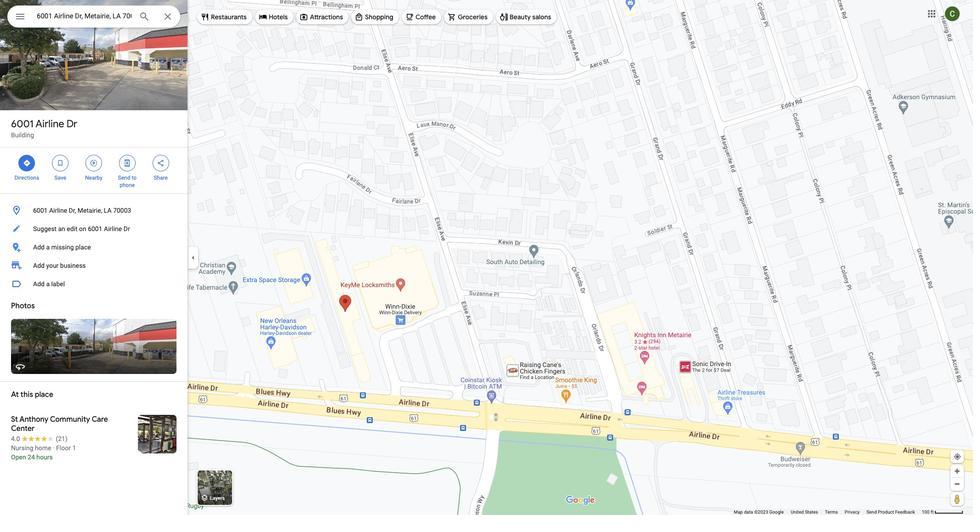 Task type: describe. For each thing, give the bounding box(es) containing it.
google maps element
[[0, 0, 973, 515]]

hotels button
[[255, 6, 293, 28]]

collapse side panel image
[[188, 253, 198, 263]]

google
[[770, 510, 784, 515]]

groceries button
[[444, 6, 493, 28]]

attractions button
[[296, 6, 349, 28]]

send product feedback
[[867, 510, 915, 515]]

feedback
[[895, 510, 915, 515]]

add your business
[[33, 262, 86, 269]]

add a label
[[33, 280, 65, 288]]

on
[[79, 225, 86, 233]]


[[123, 158, 131, 168]]

add for add your business
[[33, 262, 45, 269]]

your
[[46, 262, 59, 269]]

nearby
[[85, 175, 102, 181]]

terms button
[[825, 509, 838, 515]]

add a missing place button
[[0, 238, 188, 257]]

6001 airline dr building
[[11, 118, 77, 139]]

beauty salons button
[[496, 6, 557, 28]]

actions for 6001 airline dr region
[[0, 148, 188, 194]]

metairie,
[[78, 207, 102, 214]]

nursing
[[11, 445, 33, 452]]

dr inside suggest an edit on 6001 airline dr button
[[124, 225, 130, 233]]

©2023
[[754, 510, 768, 515]]

6001 for dr,
[[33, 207, 48, 214]]

shopping button
[[351, 6, 399, 28]]

dr,
[[69, 207, 76, 214]]

coffee
[[416, 13, 436, 21]]

send to phone
[[118, 175, 137, 189]]

24
[[28, 454, 35, 461]]

st
[[11, 415, 18, 424]]

6001 airline dr, metairie, la 70003 button
[[0, 201, 188, 220]]

map data ©2023 google
[[734, 510, 784, 515]]

airline for dr
[[35, 118, 64, 131]]

la
[[104, 207, 112, 214]]

zoom in image
[[954, 468, 961, 475]]

missing
[[51, 244, 74, 251]]

united
[[791, 510, 804, 515]]

1
[[72, 445, 76, 452]]

add your business link
[[0, 257, 188, 275]]

shopping
[[365, 13, 394, 21]]

salons
[[532, 13, 551, 21]]

 search field
[[7, 6, 180, 29]]

at this place
[[11, 390, 53, 400]]

6001 Airline Dr, Metairie, LA 70003 field
[[7, 6, 180, 28]]

data
[[744, 510, 753, 515]]

add a label button
[[0, 275, 188, 293]]

product
[[878, 510, 894, 515]]

share
[[154, 175, 168, 181]]

google account: christina overa  
(christinaovera9@gmail.com) image
[[945, 6, 960, 21]]

save
[[54, 175, 66, 181]]

nursing home · floor 1 open 24 hours
[[11, 445, 76, 461]]

this
[[20, 390, 33, 400]]

terms
[[825, 510, 838, 515]]


[[23, 158, 31, 168]]

0 horizontal spatial place
[[35, 390, 53, 400]]

attractions
[[310, 13, 343, 21]]

to
[[132, 175, 137, 181]]

floor
[[56, 445, 71, 452]]

6001 for dr
[[11, 118, 33, 131]]

send for send to phone
[[118, 175, 130, 181]]

photos
[[11, 302, 35, 311]]

st anthony community care center
[[11, 415, 108, 434]]

6001 airline dr main content
[[0, 0, 188, 515]]

at
[[11, 390, 19, 400]]

zoom out image
[[954, 481, 961, 488]]

footer inside google maps element
[[734, 509, 922, 515]]

100 ft button
[[922, 510, 964, 515]]

united states
[[791, 510, 818, 515]]

home
[[35, 445, 51, 452]]

restaurants button
[[197, 6, 252, 28]]

add a missing place
[[33, 244, 91, 251]]



Task type: vqa. For each thing, say whether or not it's contained in the screenshot.
estate
no



Task type: locate. For each thing, give the bounding box(es) containing it.
1 a from the top
[[46, 244, 50, 251]]

directions
[[14, 175, 39, 181]]

3 add from the top
[[33, 280, 45, 288]]

1 vertical spatial dr
[[124, 225, 130, 233]]

0 vertical spatial place
[[75, 244, 91, 251]]

a
[[46, 244, 50, 251], [46, 280, 50, 288]]

6001 inside 6001 airline dr building
[[11, 118, 33, 131]]

send left product
[[867, 510, 877, 515]]

6001
[[11, 118, 33, 131], [33, 207, 48, 214], [88, 225, 102, 233]]

united states button
[[791, 509, 818, 515]]

privacy
[[845, 510, 860, 515]]

open
[[11, 454, 26, 461]]

suggest
[[33, 225, 57, 233]]

from your device image
[[954, 453, 962, 461]]

privacy button
[[845, 509, 860, 515]]

0 vertical spatial send
[[118, 175, 130, 181]]

layers
[[210, 496, 225, 502]]

·
[[53, 445, 55, 452]]

place right this at the bottom of page
[[35, 390, 53, 400]]

airline up 
[[35, 118, 64, 131]]

0 vertical spatial airline
[[35, 118, 64, 131]]

1 vertical spatial add
[[33, 262, 45, 269]]

beauty
[[510, 13, 531, 21]]

a for label
[[46, 280, 50, 288]]

place
[[75, 244, 91, 251], [35, 390, 53, 400]]


[[15, 10, 26, 23]]

place down on
[[75, 244, 91, 251]]

send inside button
[[867, 510, 877, 515]]

(21)
[[56, 435, 67, 443]]

airline inside 6001 airline dr building
[[35, 118, 64, 131]]

beauty salons
[[510, 13, 551, 21]]

an
[[58, 225, 65, 233]]

1 vertical spatial send
[[867, 510, 877, 515]]

1 vertical spatial 6001
[[33, 207, 48, 214]]

0 vertical spatial dr
[[67, 118, 77, 131]]

send for send product feedback
[[867, 510, 877, 515]]

6001 up suggest
[[33, 207, 48, 214]]

1 horizontal spatial dr
[[124, 225, 130, 233]]

place inside button
[[75, 244, 91, 251]]

0 vertical spatial 6001
[[11, 118, 33, 131]]

states
[[805, 510, 818, 515]]

70003
[[113, 207, 131, 214]]

2 vertical spatial airline
[[104, 225, 122, 233]]

suggest an edit on 6001 airline dr
[[33, 225, 130, 233]]

send
[[118, 175, 130, 181], [867, 510, 877, 515]]

2 vertical spatial add
[[33, 280, 45, 288]]

add for add a missing place
[[33, 244, 45, 251]]

care
[[92, 415, 108, 424]]

a left missing
[[46, 244, 50, 251]]

map
[[734, 510, 743, 515]]

airline
[[35, 118, 64, 131], [49, 207, 67, 214], [104, 225, 122, 233]]

edit
[[67, 225, 77, 233]]

a left label
[[46, 280, 50, 288]]

send product feedback button
[[867, 509, 915, 515]]

dr inside 6001 airline dr building
[[67, 118, 77, 131]]

6001 up building
[[11, 118, 33, 131]]

1 horizontal spatial send
[[867, 510, 877, 515]]

groceries
[[458, 13, 488, 21]]

send up phone
[[118, 175, 130, 181]]


[[157, 158, 165, 168]]

0 horizontal spatial send
[[118, 175, 130, 181]]

dr
[[67, 118, 77, 131], [124, 225, 130, 233]]

1 vertical spatial place
[[35, 390, 53, 400]]

None field
[[37, 11, 132, 22]]

add
[[33, 244, 45, 251], [33, 262, 45, 269], [33, 280, 45, 288]]

add left label
[[33, 280, 45, 288]]

2 add from the top
[[33, 262, 45, 269]]

building
[[11, 132, 34, 139]]


[[56, 158, 64, 168]]

airline left dr,
[[49, 207, 67, 214]]

coffee button
[[402, 6, 441, 28]]

100
[[922, 510, 930, 515]]

ft
[[931, 510, 934, 515]]

1 vertical spatial a
[[46, 280, 50, 288]]

community
[[50, 415, 90, 424]]

label
[[51, 280, 65, 288]]

0 horizontal spatial dr
[[67, 118, 77, 131]]

business
[[60, 262, 86, 269]]

hours
[[36, 454, 53, 461]]

a for missing
[[46, 244, 50, 251]]

footer
[[734, 509, 922, 515]]

1 add from the top
[[33, 244, 45, 251]]

hotels
[[269, 13, 288, 21]]

airline for dr,
[[49, 207, 67, 214]]

add left your on the left
[[33, 262, 45, 269]]

0 vertical spatial add
[[33, 244, 45, 251]]

show street view coverage image
[[951, 492, 964, 506]]

none field inside '6001 airline dr, metairie, la 70003' field
[[37, 11, 132, 22]]

100 ft
[[922, 510, 934, 515]]

footer containing map data ©2023 google
[[734, 509, 922, 515]]

phone
[[120, 182, 135, 189]]

suggest an edit on 6001 airline dr button
[[0, 220, 188, 238]]

2 a from the top
[[46, 280, 50, 288]]

0 vertical spatial a
[[46, 244, 50, 251]]

add for add a label
[[33, 280, 45, 288]]

6001 airline dr, metairie, la 70003
[[33, 207, 131, 214]]

center
[[11, 424, 35, 434]]

add down suggest
[[33, 244, 45, 251]]

send inside send to phone
[[118, 175, 130, 181]]

restaurants
[[211, 13, 247, 21]]

1 horizontal spatial place
[[75, 244, 91, 251]]

4.0 stars 21 reviews image
[[11, 435, 67, 444]]

1 vertical spatial airline
[[49, 207, 67, 214]]

6001 right on
[[88, 225, 102, 233]]

airline down la
[[104, 225, 122, 233]]

anthony
[[19, 415, 48, 424]]

2 vertical spatial 6001
[[88, 225, 102, 233]]


[[90, 158, 98, 168]]

 button
[[7, 6, 33, 29]]

4.0
[[11, 435, 20, 443]]



